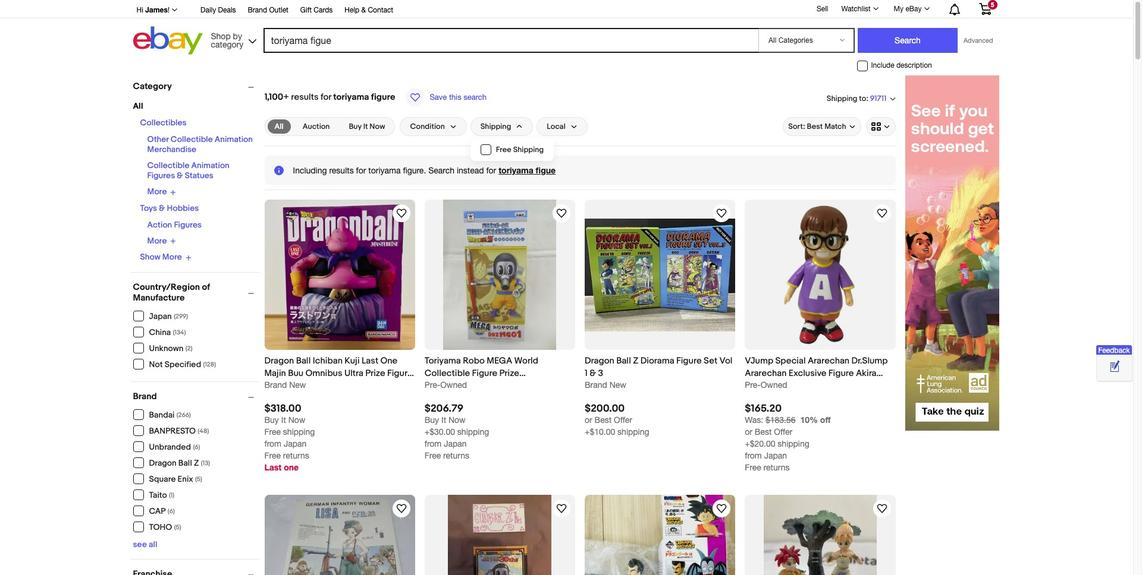 Task type: vqa. For each thing, say whether or not it's contained in the screenshot.


Task type: locate. For each thing, give the bounding box(es) containing it.
shipping button
[[470, 117, 533, 136]]

returns for $318.00
[[283, 452, 309, 461]]

buy inside $318.00 buy it now free shipping from japan free returns last one
[[264, 416, 279, 426]]

0 horizontal spatial (5)
[[174, 524, 181, 532]]

toriyama inside including results for toriyama figure. search instead for toriyama figue
[[368, 166, 401, 175]]

1 horizontal spatial toriyama
[[745, 381, 781, 392]]

1 vertical spatial results
[[329, 166, 354, 175]]

brand for brand
[[133, 391, 157, 402]]

0 horizontal spatial offer
[[614, 416, 632, 426]]

None text field
[[745, 416, 796, 426]]

shipping inside $165.20 was: $183.56 10% off or best offer +$20.00 shipping from japan free returns
[[778, 440, 809, 449]]

action figures
[[147, 220, 202, 230]]

new inside dragon ball ichiban kuji last one majin buu omnibus ultra prize figure new
[[264, 381, 282, 392]]

brand inside account navigation
[[248, 6, 267, 14]]

ball inside dragon ball ichiban kuji last one majin buu omnibus ultra prize figure new
[[296, 356, 311, 367]]

it down 1,100 + results for toriyama figure
[[363, 122, 368, 131]]

0 horizontal spatial it
[[281, 416, 286, 426]]

new inside dragon ball z diorama figure set vol 1 & 3 brand new
[[610, 381, 626, 390]]

japan up "one"
[[284, 440, 307, 449]]

2 pre- from the left
[[745, 381, 761, 390]]

2 prize from the left
[[499, 368, 519, 380]]

(banpresto)
[[425, 381, 480, 392]]

toriyama up $165.20
[[745, 381, 781, 392]]

dragon ball z diorama figure set vol 1 & 3 image
[[585, 219, 735, 332]]

now inside $318.00 buy it now free shipping from japan free returns last one
[[288, 416, 305, 426]]

ararechan
[[808, 356, 849, 367], [745, 368, 787, 380]]

it inside buy it now link
[[363, 122, 368, 131]]

shipping inside dropdown button
[[480, 122, 511, 131]]

now
[[370, 122, 385, 131], [288, 416, 305, 426], [448, 416, 466, 426]]

1 horizontal spatial results
[[329, 166, 354, 175]]

1 horizontal spatial it
[[363, 122, 368, 131]]

2 vertical spatial collectible
[[425, 368, 470, 380]]

watch toriyama guest figure dragon ball kai ichiban kuji 30th banpresto guest new rare image
[[554, 502, 569, 517]]

1 pre-owned from the left
[[425, 381, 467, 390]]

owned
[[440, 381, 467, 390], [761, 381, 787, 390]]

1 vertical spatial (5)
[[174, 524, 181, 532]]

for right instead
[[486, 166, 496, 175]]

& inside other collectible animation merchandise collectible animation figures & statues
[[177, 171, 183, 181]]

& inside dragon ball z diorama figure set vol 1 & 3 brand new
[[590, 368, 596, 380]]

brand up the bandai
[[133, 391, 157, 402]]

more for 1st "more" button from the bottom
[[147, 236, 167, 246]]

1 horizontal spatial (5)
[[195, 476, 202, 484]]

or up +$10.00
[[585, 416, 592, 426]]

0 horizontal spatial buy
[[264, 416, 279, 426]]

z for (13)
[[194, 459, 199, 469]]

auction
[[303, 122, 330, 131]]

0 horizontal spatial owned
[[440, 381, 467, 390]]

1 horizontal spatial pre-
[[745, 381, 761, 390]]

sort:
[[788, 122, 805, 131]]

(6) right cap
[[168, 508, 175, 516]]

1 owned from the left
[[440, 381, 467, 390]]

1 horizontal spatial best
[[755, 428, 772, 437]]

2 owned from the left
[[761, 381, 787, 390]]

1 horizontal spatial z
[[633, 356, 638, 367]]

from for $206.79
[[425, 440, 442, 449]]

offer down $200.00
[[614, 416, 632, 426]]

category
[[211, 40, 243, 49]]

offer down $183.56
[[774, 428, 792, 437]]

all
[[133, 101, 143, 111], [274, 122, 284, 131]]

condition button
[[400, 117, 467, 136]]

0 horizontal spatial or
[[585, 416, 592, 426]]

this
[[449, 93, 461, 102]]

it inside $318.00 buy it now free shipping from japan free returns last one
[[281, 416, 286, 426]]

figures
[[147, 171, 175, 181], [174, 220, 202, 230]]

it down $318.00
[[281, 416, 286, 426]]

1 vertical spatial toriyama
[[745, 381, 781, 392]]

0 vertical spatial best
[[807, 122, 823, 131]]

or inside $200.00 or best offer +$10.00 shipping
[[585, 416, 592, 426]]

owned up $165.20
[[761, 381, 787, 390]]

dragon up 3
[[585, 356, 614, 367]]

buy inside the $206.79 buy it now +$30.00 shipping from japan free returns
[[425, 416, 439, 426]]

1 vertical spatial offer
[[774, 428, 792, 437]]

1 vertical spatial last
[[264, 463, 282, 473]]

ball left diorama
[[616, 356, 631, 367]]

returns up "one"
[[283, 452, 309, 461]]

0 horizontal spatial pre-
[[425, 381, 440, 390]]

(6) inside cap (6)
[[168, 508, 175, 516]]

0 vertical spatial collectible
[[171, 134, 213, 145]]

unknown
[[149, 344, 183, 354]]

figure
[[371, 92, 395, 103]]

& right help
[[361, 6, 366, 14]]

2 pre-owned from the left
[[745, 381, 787, 390]]

ball up buu
[[296, 356, 311, 367]]

best right sort:
[[807, 122, 823, 131]]

figures down merchandise
[[147, 171, 175, 181]]

(6) inside unbranded (6)
[[193, 444, 200, 451]]

china (134)
[[149, 328, 186, 338]]

set
[[704, 356, 717, 367]]

now inside buy it now link
[[370, 122, 385, 131]]

(48)
[[198, 428, 209, 435]]

from down $318.00
[[264, 440, 281, 449]]

$318.00
[[264, 404, 301, 415]]

help & contact
[[345, 6, 393, 14]]

returns down +$30.00
[[443, 452, 469, 461]]

0 horizontal spatial (6)
[[168, 508, 175, 516]]

chrono trigger chrono marle figure toriyama square-enix formation arts figure image
[[764, 496, 877, 576]]

pre- up $206.79
[[425, 381, 440, 390]]

1 vertical spatial animation
[[191, 161, 229, 171]]

1 horizontal spatial all
[[274, 122, 284, 131]]

1 vertical spatial more
[[147, 236, 167, 246]]

hobbies
[[167, 203, 199, 213]]

figure left set on the bottom right
[[676, 356, 702, 367]]

returns down +$20.00
[[763, 464, 790, 473]]

shipping
[[283, 428, 315, 437], [457, 428, 489, 437], [617, 428, 649, 437], [778, 440, 809, 449]]

advanced link
[[958, 29, 999, 52]]

0 horizontal spatial now
[[288, 416, 305, 426]]

2 horizontal spatial ball
[[616, 356, 631, 367]]

0 horizontal spatial shipping
[[480, 122, 511, 131]]

sort: best match button
[[783, 117, 861, 136]]

japan up china
[[149, 312, 172, 322]]

+$20.00
[[745, 440, 775, 449]]

country/region of manufacture
[[133, 282, 210, 304]]

square
[[149, 475, 176, 485]]

now for $318.00
[[288, 416, 305, 426]]

2 horizontal spatial best
[[807, 122, 823, 131]]

offer inside $165.20 was: $183.56 10% off or best offer +$20.00 shipping from japan free returns
[[774, 428, 792, 437]]

buy down 1,100 + results for toriyama figure
[[349, 122, 362, 131]]

1 new from the left
[[264, 381, 282, 392]]

for
[[321, 92, 331, 103], [356, 166, 366, 175], [486, 166, 496, 175]]

2 horizontal spatial from
[[745, 452, 762, 461]]

brand inside dragon ball z diorama figure set vol 1 & 3 brand new
[[585, 381, 607, 390]]

ball up enix in the left bottom of the page
[[178, 459, 192, 469]]

1 vertical spatial shipping
[[480, 122, 511, 131]]

figure down the one
[[387, 368, 413, 380]]

dragon up majin
[[264, 356, 294, 367]]

more up toys
[[147, 187, 167, 197]]

shipping right +$30.00
[[457, 428, 489, 437]]

1 vertical spatial z
[[194, 459, 199, 469]]

it inside the $206.79 buy it now +$30.00 shipping from japan free returns
[[441, 416, 446, 426]]

(5) inside square enix (5)
[[195, 476, 202, 484]]

toriyama inside toriyama robo mega world collectible figure prize (banpresto)
[[425, 356, 461, 367]]

or down was:
[[745, 428, 752, 437]]

more right show
[[162, 252, 182, 262]]

0 vertical spatial all
[[133, 101, 143, 111]]

buy down $318.00
[[264, 416, 279, 426]]

shipping
[[827, 94, 857, 103], [480, 122, 511, 131], [513, 145, 544, 155]]

shipping down $183.56
[[778, 440, 809, 449]]

japan (299)
[[149, 312, 188, 322]]

gift cards
[[300, 6, 333, 14]]

results right including
[[329, 166, 354, 175]]

dragon inside dragon ball z diorama figure set vol 1 & 3 brand new
[[585, 356, 614, 367]]

shipping for shipping
[[480, 122, 511, 131]]

1 horizontal spatial from
[[425, 440, 442, 449]]

was:
[[745, 416, 763, 426]]

2 horizontal spatial buy
[[425, 416, 439, 426]]

none text field containing was:
[[745, 416, 796, 426]]

now for $206.79
[[448, 416, 466, 426]]

0 vertical spatial toriyama
[[425, 356, 461, 367]]

ball inside dragon ball z diorama figure set vol 1 & 3 brand new
[[616, 356, 631, 367]]

pre- down vjump
[[745, 381, 761, 390]]

now down $318.00
[[288, 416, 305, 426]]

collectible
[[171, 134, 213, 145], [147, 161, 189, 171], [425, 368, 470, 380]]

japan inside the $206.79 buy it now +$30.00 shipping from japan free returns
[[444, 440, 467, 449]]

all down the category
[[133, 101, 143, 111]]

brand
[[248, 6, 267, 14], [264, 381, 287, 390], [585, 381, 607, 390], [133, 391, 157, 402]]

1
[[585, 368, 588, 380]]

(5) right enix in the left bottom of the page
[[195, 476, 202, 484]]

listing options selector. gallery view selected. image
[[871, 122, 890, 131]]

statues
[[185, 171, 213, 181]]

0 vertical spatial (5)
[[195, 476, 202, 484]]

local button
[[537, 117, 588, 136]]

pre-owned up $206.79
[[425, 381, 467, 390]]

all inside main content
[[274, 122, 284, 131]]

1 horizontal spatial buy
[[349, 122, 362, 131]]

0 vertical spatial shipping
[[827, 94, 857, 103]]

category
[[133, 81, 172, 92]]

1 vertical spatial best
[[595, 416, 612, 426]]

last inside dragon ball ichiban kuji last one majin buu omnibus ultra prize figure new
[[362, 356, 378, 367]]

0 horizontal spatial ararechan
[[745, 368, 787, 380]]

all down 1,100 at the left top of page
[[274, 122, 284, 131]]

5
[[991, 1, 994, 8]]

free
[[496, 145, 511, 155], [264, 428, 281, 437], [264, 452, 281, 461], [425, 452, 441, 461], [745, 464, 761, 473]]

$200.00
[[585, 404, 625, 415]]

new up $200.00
[[610, 381, 626, 390]]

2 horizontal spatial dragon
[[585, 356, 614, 367]]

brand left outlet
[[248, 6, 267, 14]]

best inside $200.00 or best offer +$10.00 shipping
[[595, 416, 612, 426]]

2 horizontal spatial shipping
[[827, 94, 857, 103]]

last right the kuji
[[362, 356, 378, 367]]

(6) down the (48)
[[193, 444, 200, 451]]

it down $206.79
[[441, 416, 446, 426]]

1 horizontal spatial or
[[745, 428, 752, 437]]

pre-owned up $165.20
[[745, 381, 787, 390]]

more inside show more button
[[162, 252, 182, 262]]

brand new
[[264, 381, 306, 390]]

brand down 3
[[585, 381, 607, 390]]

sell link
[[811, 5, 834, 13]]

& left statues
[[177, 171, 183, 181]]

dragon ball ichiban kuji last one majin buu omnibus ultra prize figure new link
[[264, 355, 415, 392]]

new down majin
[[264, 381, 282, 392]]

best up +$20.00
[[755, 428, 772, 437]]

0 vertical spatial figures
[[147, 171, 175, 181]]

z left diorama
[[633, 356, 638, 367]]

0 vertical spatial more button
[[147, 187, 176, 197]]

1 horizontal spatial new
[[289, 381, 306, 390]]

figure down the robo
[[472, 368, 497, 380]]

watch dragon ball ichiban kuji last one majin buu omnibus ultra prize figure new image
[[394, 206, 408, 221]]

1 vertical spatial collectible
[[147, 161, 189, 171]]

$183.56
[[766, 416, 796, 426]]

brand down majin
[[264, 381, 287, 390]]

0 horizontal spatial toriyama
[[425, 356, 461, 367]]

ararechan up exclusive
[[808, 356, 849, 367]]

collectible down merchandise
[[147, 161, 189, 171]]

2 vertical spatial shipping
[[513, 145, 544, 155]]

figure inside dragon ball z diorama figure set vol 1 & 3 brand new
[[676, 356, 702, 367]]

(6)
[[193, 444, 200, 451], [168, 508, 175, 516]]

0 horizontal spatial pre-owned
[[425, 381, 467, 390]]

1 horizontal spatial now
[[370, 122, 385, 131]]

more down action in the top left of the page
[[147, 236, 167, 246]]

search
[[428, 166, 454, 175]]

returns inside $318.00 buy it now free shipping from japan free returns last one
[[283, 452, 309, 461]]

3 new from the left
[[610, 381, 626, 390]]

help
[[345, 6, 359, 14]]

(5) right toho at left bottom
[[174, 524, 181, 532]]

merchandise
[[147, 145, 196, 155]]

0 horizontal spatial new
[[264, 381, 282, 392]]

2 horizontal spatial now
[[448, 416, 466, 426]]

dragon for 1
[[585, 356, 614, 367]]

1 horizontal spatial pre-owned
[[745, 381, 787, 390]]

1 horizontal spatial ball
[[296, 356, 311, 367]]

1 pre- from the left
[[425, 381, 440, 390]]

main content
[[260, 76, 900, 576]]

now inside the $206.79 buy it now +$30.00 shipping from japan free returns
[[448, 416, 466, 426]]

free inside $165.20 was: $183.56 10% off or best offer +$20.00 shipping from japan free returns
[[745, 464, 761, 473]]

prize down mega
[[499, 368, 519, 380]]

0 horizontal spatial best
[[595, 416, 612, 426]]

1 vertical spatial all
[[274, 122, 284, 131]]

None submit
[[858, 28, 958, 53]]

shipping left to
[[827, 94, 857, 103]]

1 horizontal spatial for
[[356, 166, 366, 175]]

0 horizontal spatial prize
[[365, 368, 385, 380]]

collectible inside toriyama robo mega world collectible figure prize (banpresto)
[[425, 368, 470, 380]]

toho (5)
[[149, 523, 181, 533]]

0 vertical spatial (6)
[[193, 444, 200, 451]]

or
[[585, 416, 592, 426], [745, 428, 752, 437]]

buy for $318.00
[[264, 416, 279, 426]]

1 vertical spatial (6)
[[168, 508, 175, 516]]

z left (13)
[[194, 459, 199, 469]]

(6) for cap
[[168, 508, 175, 516]]

shipping up toriyama figue link
[[513, 145, 544, 155]]

1 vertical spatial or
[[745, 428, 752, 437]]

z
[[633, 356, 638, 367], [194, 459, 199, 469]]

show more
[[140, 252, 182, 262]]

collectible for toriyama
[[425, 368, 470, 380]]

owned for $206.79
[[440, 381, 467, 390]]

shipping up the free shipping link
[[480, 122, 511, 131]]

0 vertical spatial or
[[585, 416, 592, 426]]

german infantry woman lisa figure  plastic model kit akira toriyama autographed image
[[264, 496, 415, 576]]

omnibus
[[305, 368, 342, 380]]

0 horizontal spatial returns
[[283, 452, 309, 461]]

japan down +$20.00
[[764, 452, 787, 461]]

collectible up (banpresto)
[[425, 368, 470, 380]]

1 horizontal spatial (6)
[[193, 444, 200, 451]]

1 horizontal spatial owned
[[761, 381, 787, 390]]

returns inside the $206.79 buy it now +$30.00 shipping from japan free returns
[[443, 452, 469, 461]]

none text field inside main content
[[745, 416, 796, 426]]

2 horizontal spatial returns
[[763, 464, 790, 473]]

0 horizontal spatial for
[[321, 92, 331, 103]]

2 vertical spatial more
[[162, 252, 182, 262]]

watch german infantry woman lisa figure  plastic model kit akira toriyama autographed image
[[394, 502, 408, 517]]

2 horizontal spatial new
[[610, 381, 626, 390]]

1 horizontal spatial dragon
[[264, 356, 294, 367]]

prize down the one
[[365, 368, 385, 380]]

2 horizontal spatial it
[[441, 416, 446, 426]]

toriyama down the free shipping link
[[499, 165, 533, 175]]

enix
[[178, 475, 193, 485]]

1 horizontal spatial offer
[[774, 428, 792, 437]]

one
[[380, 356, 397, 367]]

1 vertical spatial more button
[[147, 236, 176, 246]]

best
[[807, 122, 823, 131], [595, 416, 612, 426], [755, 428, 772, 437]]

animation
[[215, 134, 253, 145], [191, 161, 229, 171]]

collectible up collectible animation figures & statues link
[[171, 134, 213, 145]]

0 horizontal spatial dragon
[[149, 459, 176, 469]]

toriyama left figure.
[[368, 166, 401, 175]]

1 vertical spatial ararechan
[[745, 368, 787, 380]]

0 vertical spatial offer
[[614, 416, 632, 426]]

0 vertical spatial last
[[362, 356, 378, 367]]

0 horizontal spatial all
[[133, 101, 143, 111]]

ararechan down vjump
[[745, 368, 787, 380]]

dragon up square
[[149, 459, 176, 469]]

dragon inside dragon ball ichiban kuji last one majin buu omnibus ultra prize figure new
[[264, 356, 294, 367]]

pre-
[[425, 381, 440, 390], [745, 381, 761, 390]]

figure inside dragon ball ichiban kuji last one majin buu omnibus ultra prize figure new
[[387, 368, 413, 380]]

new
[[264, 381, 282, 392], [289, 381, 306, 390], [610, 381, 626, 390]]

0 horizontal spatial z
[[194, 459, 199, 469]]

from inside $318.00 buy it now free shipping from japan free returns last one
[[264, 440, 281, 449]]

shop
[[211, 31, 231, 41]]

shipping inside shipping to : 91711
[[827, 94, 857, 103]]

buy
[[349, 122, 362, 131], [264, 416, 279, 426], [425, 416, 439, 426]]

unbranded (6)
[[149, 443, 200, 453]]

shipping down $318.00
[[283, 428, 315, 437]]

1 prize from the left
[[365, 368, 385, 380]]

0 horizontal spatial from
[[264, 440, 281, 449]]

2 vertical spatial best
[[755, 428, 772, 437]]

japan inside $165.20 was: $183.56 10% off or best offer +$20.00 shipping from japan free returns
[[764, 452, 787, 461]]

from down +$30.00
[[425, 440, 442, 449]]

0 vertical spatial more
[[147, 187, 167, 197]]

$206.79
[[425, 404, 464, 415]]

owned up $206.79
[[440, 381, 467, 390]]

or inside $165.20 was: $183.56 10% off or best offer +$20.00 shipping from japan free returns
[[745, 428, 752, 437]]

see all
[[133, 540, 157, 550]]

from inside the $206.79 buy it now +$30.00 shipping from japan free returns
[[425, 440, 442, 449]]

more button down action in the top left of the page
[[147, 236, 176, 246]]

outlet
[[269, 6, 288, 14]]

(5) inside toho (5)
[[174, 524, 181, 532]]

toriyama
[[333, 92, 369, 103], [499, 165, 533, 175], [368, 166, 401, 175]]

toriyama up (banpresto)
[[425, 356, 461, 367]]

1 horizontal spatial prize
[[499, 368, 519, 380]]

japan down +$30.00
[[444, 440, 467, 449]]

& right 1
[[590, 368, 596, 380]]

figure left akira
[[828, 368, 854, 380]]

shipping inside $200.00 or best offer +$10.00 shipping
[[617, 428, 649, 437]]

z inside dragon ball z diorama figure set vol 1 & 3 brand new
[[633, 356, 638, 367]]

shipping right +$10.00
[[617, 428, 649, 437]]

figures down hobbies
[[174, 220, 202, 230]]

show more button
[[140, 252, 191, 263]]

japan
[[149, 312, 172, 322], [284, 440, 307, 449], [444, 440, 467, 449], [764, 452, 787, 461]]

including results for toriyama figure. search instead for toriyama figue
[[293, 165, 556, 175]]

+$10.00
[[585, 428, 615, 437]]

best down $200.00
[[595, 416, 612, 426]]

watch vjump special ararechan dr.slump ararechan exclusive figure akira toriyama image
[[875, 206, 889, 221]]

to
[[859, 94, 866, 103]]

for up auction at the left
[[321, 92, 331, 103]]

shop by category banner
[[130, 0, 1000, 58]]

last left "one"
[[264, 463, 282, 473]]

results right '+'
[[291, 92, 319, 103]]

1 horizontal spatial last
[[362, 356, 378, 367]]

for down buy it now
[[356, 166, 366, 175]]

0 vertical spatial z
[[633, 356, 638, 367]]

returns inside $165.20 was: $183.56 10% off or best offer +$20.00 shipping from japan free returns
[[763, 464, 790, 473]]

from down +$20.00
[[745, 452, 762, 461]]

more button up toys & hobbies
[[147, 187, 176, 197]]

shipping inside $318.00 buy it now free shipping from japan free returns last one
[[283, 428, 315, 437]]

1 horizontal spatial returns
[[443, 452, 469, 461]]

unknown (2)
[[149, 344, 192, 354]]

shipping inside the $206.79 buy it now +$30.00 shipping from japan free returns
[[457, 428, 489, 437]]

it
[[363, 122, 368, 131], [281, 416, 286, 426], [441, 416, 446, 426]]

account navigation
[[130, 0, 1000, 18]]

0 horizontal spatial last
[[264, 463, 282, 473]]

new down buu
[[289, 381, 306, 390]]

last inside $318.00 buy it now free shipping from japan free returns last one
[[264, 463, 282, 473]]

bandai
[[149, 410, 175, 421]]

now down figure at the top left
[[370, 122, 385, 131]]

save
[[430, 93, 447, 102]]

0 vertical spatial ararechan
[[808, 356, 849, 367]]

gift
[[300, 6, 312, 14]]

it for $206.79
[[441, 416, 446, 426]]

0 horizontal spatial results
[[291, 92, 319, 103]]

now down $206.79
[[448, 416, 466, 426]]

japan inside $318.00 buy it now free shipping from japan free returns last one
[[284, 440, 307, 449]]

buy up +$30.00
[[425, 416, 439, 426]]



Task type: describe. For each thing, give the bounding box(es) containing it.
including
[[293, 166, 327, 175]]

& inside account navigation
[[361, 6, 366, 14]]

local
[[547, 122, 566, 131]]

+
[[283, 92, 289, 103]]

pre- for $206.79
[[425, 381, 440, 390]]

toriyama robo mega world collectible figure prize (banpresto) heading
[[425, 356, 538, 392]]

my
[[894, 5, 904, 13]]

daily
[[200, 6, 216, 14]]

see all button
[[133, 540, 157, 550]]

vjump special ararechan dr.slump ararechan exclusive figure akira toriyama image
[[764, 200, 877, 350]]

figures inside other collectible animation merchandise collectible animation figures & statues
[[147, 171, 175, 181]]

cap (6)
[[149, 507, 175, 517]]

(1)
[[169, 492, 174, 500]]

gift cards link
[[300, 4, 333, 17]]

shipping for $206.79
[[457, 428, 489, 437]]

none submit inside shop by category banner
[[858, 28, 958, 53]]

z for diorama
[[633, 356, 638, 367]]

taito (1)
[[149, 491, 174, 501]]

dragon ball z diorama figure set vol 1 & 3 link
[[585, 355, 735, 380]]

category button
[[133, 81, 259, 92]]

collectibles
[[140, 118, 187, 128]]

1,100
[[264, 92, 283, 103]]

results inside including results for toriyama figure. search instead for toriyama figue
[[329, 166, 354, 175]]

it for $318.00
[[281, 416, 286, 426]]

1 vertical spatial figures
[[174, 220, 202, 230]]

daily deals
[[200, 6, 236, 14]]

1 more button from the top
[[147, 187, 176, 197]]

toriyama figue region
[[264, 156, 895, 185]]

all
[[149, 540, 157, 550]]

daily deals link
[[200, 4, 236, 17]]

vjump special ararechan dr.slump ararechan exclusive figure akira toriyama link
[[745, 355, 895, 392]]

action
[[147, 220, 172, 230]]

2 more button from the top
[[147, 236, 176, 246]]

majin
[[264, 368, 286, 380]]

brand for brand new
[[264, 381, 287, 390]]

prize inside toriyama robo mega world collectible figure prize (banpresto)
[[499, 368, 519, 380]]

advertisement region
[[905, 76, 1000, 432]]

returns for $206.79
[[443, 452, 469, 461]]

dragon ball ichiban kuji last one majin buu omnibus ultra prize figure new image
[[264, 200, 415, 350]]

brand button
[[133, 391, 259, 402]]

unbranded
[[149, 443, 191, 453]]

save this search
[[430, 93, 487, 102]]

free shipping
[[496, 145, 544, 155]]

buy inside buy it now link
[[349, 122, 362, 131]]

figure inside toriyama robo mega world collectible figure prize (banpresto)
[[472, 368, 497, 380]]

pre-owned for $165.20
[[745, 381, 787, 390]]

& right toys
[[159, 203, 165, 213]]

prize inside dragon ball ichiban kuji last one majin buu omnibus ultra prize figure new
[[365, 368, 385, 380]]

include
[[871, 61, 894, 70]]

collectible animation figures & statues link
[[147, 161, 229, 181]]

dragon ball z diorama figure set vol 1 & 3 brand new
[[585, 356, 732, 390]]

vjump special ararechan dr.slump ararechan exclusive figure akira toriyama heading
[[745, 356, 888, 392]]

shipping for shipping to : 91711
[[827, 94, 857, 103]]

dragon ball z diorama figure set vol 1 & 3 heading
[[585, 356, 732, 380]]

buy for $206.79
[[425, 416, 439, 426]]

brand for brand outlet
[[248, 6, 267, 14]]

(6) for unbranded
[[193, 444, 200, 451]]

dragon for buu
[[264, 356, 294, 367]]

toriyama figue link
[[499, 165, 556, 175]]

hi
[[137, 6, 143, 14]]

from for $318.00
[[264, 440, 281, 449]]

advanced
[[964, 37, 993, 44]]

buy it now link
[[342, 120, 392, 134]]

shop by category
[[211, 31, 243, 49]]

figure.
[[403, 166, 426, 175]]

best inside sort: best match dropdown button
[[807, 122, 823, 131]]

figure inside vjump special ararechan dr.slump ararechan exclusive figure akira toriyama
[[828, 368, 854, 380]]

toriyama guest figure dragon ball kai ichiban kuji 30th banpresto guest new rare image
[[448, 496, 552, 576]]

watch dragon ball ichiban kuji f dragon archives oolong disguised as a gentleman new image
[[714, 502, 729, 517]]

(128)
[[203, 361, 216, 369]]

auction link
[[295, 120, 337, 134]]

main content containing $318.00
[[260, 76, 900, 576]]

other
[[147, 134, 169, 145]]

akira
[[856, 368, 876, 380]]

brand outlet link
[[248, 4, 288, 17]]

toriyama inside vjump special ararechan dr.slump ararechan exclusive figure akira toriyama
[[745, 381, 781, 392]]

watch toriyama robo mega world collectible figure prize (banpresto) image
[[554, 206, 569, 221]]

square enix (5)
[[149, 475, 202, 485]]

free shipping link
[[471, 139, 553, 161]]

0 vertical spatial results
[[291, 92, 319, 103]]

$206.79 buy it now +$30.00 shipping from japan free returns
[[425, 404, 489, 461]]

condition
[[410, 122, 445, 131]]

offer inside $200.00 or best offer +$10.00 shipping
[[614, 416, 632, 426]]

ball for &
[[616, 356, 631, 367]]

ultra
[[344, 368, 363, 380]]

other collectible animation merchandise collectible animation figures & statues
[[147, 134, 253, 181]]

toys
[[140, 203, 157, 213]]

10%
[[800, 415, 818, 426]]

1 horizontal spatial ararechan
[[808, 356, 849, 367]]

(299)
[[174, 313, 188, 321]]

hi james !
[[137, 5, 170, 14]]

special
[[775, 356, 806, 367]]

banpresto (48)
[[149, 426, 209, 437]]

best inside $165.20 was: $183.56 10% off or best offer +$20.00 shipping from japan free returns
[[755, 428, 772, 437]]

bandai (266)
[[149, 410, 191, 421]]

brand outlet
[[248, 6, 288, 14]]

+$30.00
[[425, 428, 455, 437]]

1 horizontal spatial shipping
[[513, 145, 544, 155]]

all link
[[267, 120, 291, 134]]

3
[[598, 368, 603, 380]]

owned for $165.20
[[761, 381, 787, 390]]

vjump special ararechan dr.slump ararechan exclusive figure akira toriyama
[[745, 356, 888, 392]]

figue
[[536, 165, 556, 175]]

pre- for $165.20
[[745, 381, 761, 390]]

save this search button
[[402, 87, 490, 108]]

watch chrono trigger chrono marle figure toriyama square-enix formation arts figure image
[[875, 502, 889, 517]]

2 horizontal spatial for
[[486, 166, 496, 175]]

one
[[284, 463, 299, 473]]

Search for anything text field
[[265, 29, 756, 52]]

banpresto
[[149, 426, 196, 437]]

vjump
[[745, 356, 773, 367]]

shipping to : 91711
[[827, 94, 887, 104]]

off
[[820, 415, 831, 426]]

$165.20 was: $183.56 10% off or best offer +$20.00 shipping from japan free returns
[[745, 404, 831, 473]]

2 new from the left
[[289, 381, 306, 390]]

ball for omnibus
[[296, 356, 311, 367]]

shipping for $318.00
[[283, 428, 315, 437]]

more for 2nd "more" button from the bottom
[[147, 187, 167, 197]]

feedback
[[1098, 347, 1130, 355]]

toriyama robo mega world collectible figure prize (banpresto) link
[[425, 355, 575, 392]]

watch dragon ball z diorama figure set vol 1 & 3 image
[[714, 206, 729, 221]]

manufacture
[[133, 292, 185, 304]]

specified
[[165, 360, 201, 370]]

country/region of manufacture button
[[133, 282, 259, 304]]

action figures link
[[147, 220, 202, 230]]

dragon ball ichiban kuji f dragon archives oolong disguised as a gentleman new image
[[585, 496, 735, 576]]

:
[[866, 94, 868, 103]]

see
[[133, 540, 147, 550]]

(2)
[[185, 345, 192, 353]]

toriyama robo mega world collectible figure prize (banpresto) image
[[443, 200, 556, 350]]

0 vertical spatial animation
[[215, 134, 253, 145]]

$318.00 buy it now free shipping from japan free returns last one
[[264, 404, 315, 473]]

All selected text field
[[274, 121, 284, 132]]

(134)
[[173, 329, 186, 337]]

from inside $165.20 was: $183.56 10% off or best offer +$20.00 shipping from japan free returns
[[745, 452, 762, 461]]

shop by category button
[[206, 26, 259, 52]]

free inside the $206.79 buy it now +$30.00 shipping from japan free returns
[[425, 452, 441, 461]]

match
[[824, 122, 846, 131]]

collectible for other
[[147, 161, 189, 171]]

dragon ball ichiban kuji last one majin buu omnibus ultra prize figure new heading
[[264, 356, 414, 392]]

0 horizontal spatial ball
[[178, 459, 192, 469]]

description
[[896, 61, 932, 70]]

shipping for $200.00
[[617, 428, 649, 437]]

my ebay
[[894, 5, 922, 13]]

toriyama left figure at the top left
[[333, 92, 369, 103]]

taito
[[149, 491, 167, 501]]

pre-owned for $206.79
[[425, 381, 467, 390]]

5 link
[[972, 0, 998, 17]]

$200.00 or best offer +$10.00 shipping
[[585, 404, 649, 437]]

1,100 + results for toriyama figure
[[264, 92, 395, 103]]

toriyama robo mega world collectible figure prize (banpresto)
[[425, 356, 538, 392]]



